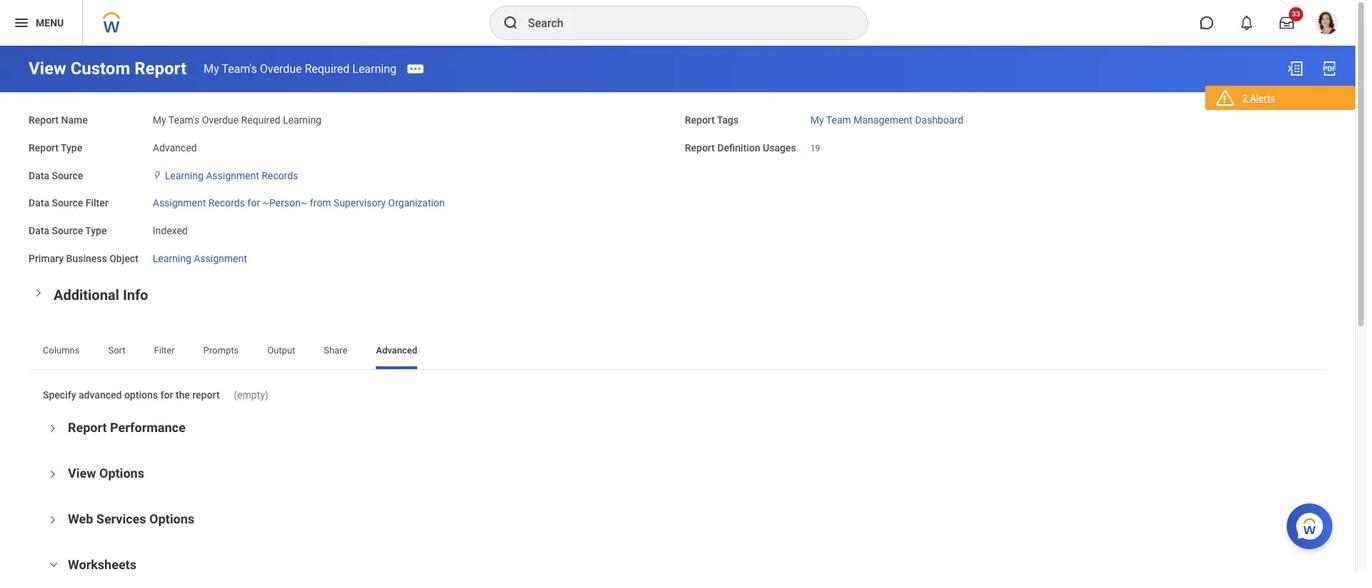 Task type: vqa. For each thing, say whether or not it's contained in the screenshot.
Metrics to Include group
no



Task type: locate. For each thing, give the bounding box(es) containing it.
1 horizontal spatial view
[[68, 466, 96, 481]]

required for my team's overdue required learning link
[[305, 62, 350, 75]]

1 data from the top
[[29, 170, 49, 181]]

0 vertical spatial overdue
[[260, 62, 302, 75]]

custom
[[70, 59, 130, 79]]

1 vertical spatial team's
[[168, 114, 199, 126]]

options
[[99, 466, 144, 481], [149, 512, 194, 527]]

view printable version (pdf) image
[[1321, 60, 1338, 77]]

my team's overdue required learning
[[204, 62, 397, 75], [153, 114, 322, 126]]

1 vertical spatial data
[[29, 197, 49, 209]]

team's
[[222, 62, 257, 75], [168, 114, 199, 126]]

name
[[61, 114, 88, 126]]

learning assignment records
[[165, 170, 298, 181]]

~person~
[[262, 197, 307, 209]]

1 horizontal spatial for
[[247, 197, 260, 209]]

records
[[262, 170, 298, 181], [208, 197, 245, 209]]

view custom report
[[29, 59, 187, 79]]

1 horizontal spatial overdue
[[260, 62, 302, 75]]

share
[[324, 345, 347, 355]]

2 vertical spatial source
[[52, 225, 83, 237]]

0 horizontal spatial team's
[[168, 114, 199, 126]]

team's up advanced element at top left
[[168, 114, 199, 126]]

1 vertical spatial chevron down image
[[48, 466, 58, 483]]

assignment
[[206, 170, 259, 181], [153, 197, 206, 209], [194, 253, 247, 264]]

type down name
[[61, 142, 82, 153]]

my team management dashboard
[[811, 114, 963, 126]]

the
[[176, 389, 190, 401]]

source up data source type
[[52, 197, 83, 209]]

records up ~person~
[[262, 170, 298, 181]]

team's up report name element
[[222, 62, 257, 75]]

1 vertical spatial view
[[68, 466, 96, 481]]

0 vertical spatial team's
[[222, 62, 257, 75]]

0 vertical spatial required
[[305, 62, 350, 75]]

options
[[124, 389, 158, 401]]

1 horizontal spatial records
[[262, 170, 298, 181]]

for left the
[[160, 389, 173, 401]]

0 horizontal spatial my
[[153, 114, 166, 126]]

records inside learning assignment records link
[[262, 170, 298, 181]]

alerts
[[1250, 93, 1275, 104]]

usages
[[763, 142, 796, 153]]

2 vertical spatial chevron down image
[[48, 512, 58, 529]]

1 source from the top
[[52, 170, 83, 181]]

report for report performance
[[68, 420, 107, 435]]

options right "services" at bottom left
[[149, 512, 194, 527]]

my up advanced element at top left
[[153, 114, 166, 126]]

0 horizontal spatial type
[[61, 142, 82, 153]]

overdue up learning assignment records link
[[202, 114, 239, 126]]

1 vertical spatial for
[[160, 389, 173, 401]]

1 vertical spatial overdue
[[202, 114, 239, 126]]

3 data from the top
[[29, 225, 49, 237]]

filter right sort
[[154, 345, 175, 355]]

view custom report main content
[[0, 46, 1356, 572]]

learning assignment records link
[[165, 167, 298, 181]]

0 vertical spatial view
[[29, 59, 66, 79]]

2
[[1243, 93, 1248, 104]]

records down learning assignment records
[[208, 197, 245, 209]]

2 alerts button
[[1205, 86, 1356, 113]]

(empty)
[[234, 389, 268, 401]]

1 horizontal spatial advanced
[[376, 345, 417, 355]]

report definition usages
[[685, 142, 796, 153]]

source up data source filter
[[52, 170, 83, 181]]

chevron down image down primary at top
[[34, 284, 44, 301]]

advanced up 'data source' icon
[[153, 142, 197, 153]]

my team's overdue required learning link
[[204, 62, 397, 75]]

specify advanced options for the report
[[43, 389, 220, 401]]

for left ~person~
[[247, 197, 260, 209]]

2 vertical spatial assignment
[[194, 253, 247, 264]]

overdue up report name element
[[260, 62, 302, 75]]

report up report type
[[29, 114, 59, 126]]

source down data source filter
[[52, 225, 83, 237]]

report for report tags
[[685, 114, 715, 126]]

1 vertical spatial my team's overdue required learning
[[153, 114, 322, 126]]

learning inside report name element
[[283, 114, 322, 126]]

view down menu
[[29, 59, 66, 79]]

1 vertical spatial filter
[[154, 345, 175, 355]]

tags
[[717, 114, 739, 126]]

assignment for learning assignment records
[[206, 170, 259, 181]]

0 vertical spatial filter
[[86, 197, 108, 209]]

0 vertical spatial for
[[247, 197, 260, 209]]

prompts
[[203, 345, 239, 355]]

1 horizontal spatial my
[[204, 62, 219, 75]]

indexed
[[153, 225, 188, 237]]

data source image
[[153, 170, 162, 181]]

my
[[204, 62, 219, 75], [153, 114, 166, 126], [811, 114, 824, 126]]

report down advanced at bottom left
[[68, 420, 107, 435]]

1 horizontal spatial required
[[305, 62, 350, 75]]

1 vertical spatial options
[[149, 512, 194, 527]]

3 source from the top
[[52, 225, 83, 237]]

tab list containing columns
[[29, 335, 1327, 369]]

0 vertical spatial advanced
[[153, 142, 197, 153]]

overdue inside report name element
[[202, 114, 239, 126]]

view for view options
[[68, 466, 96, 481]]

tab list inside the view custom report main content
[[29, 335, 1327, 369]]

report left tags
[[685, 114, 715, 126]]

advanced right share
[[376, 345, 417, 355]]

0 horizontal spatial overdue
[[202, 114, 239, 126]]

type
[[61, 142, 82, 153], [85, 225, 107, 237]]

source for filter
[[52, 197, 83, 209]]

data down report type
[[29, 170, 49, 181]]

overdue for report name element
[[202, 114, 239, 126]]

0 vertical spatial chevron down image
[[34, 284, 44, 301]]

view up 'web'
[[68, 466, 96, 481]]

1 horizontal spatial team's
[[222, 62, 257, 75]]

0 horizontal spatial options
[[99, 466, 144, 481]]

0 horizontal spatial records
[[208, 197, 245, 209]]

0 vertical spatial my team's overdue required learning
[[204, 62, 397, 75]]

2 data from the top
[[29, 197, 49, 209]]

dashboard
[[915, 114, 963, 126]]

0 vertical spatial data
[[29, 170, 49, 181]]

type up business
[[85, 225, 107, 237]]

1 vertical spatial records
[[208, 197, 245, 209]]

my team management dashboard link
[[811, 111, 963, 126]]

chevron down image left view options button
[[48, 466, 58, 483]]

2 horizontal spatial my
[[811, 114, 824, 126]]

assignment for learning assignment
[[194, 253, 247, 264]]

report up data source on the left
[[29, 142, 59, 153]]

view
[[29, 59, 66, 79], [68, 466, 96, 481]]

tab list
[[29, 335, 1327, 369]]

1 vertical spatial source
[[52, 197, 83, 209]]

0 vertical spatial options
[[99, 466, 144, 481]]

data source
[[29, 170, 83, 181]]

required
[[305, 62, 350, 75], [241, 114, 280, 126]]

overdue
[[260, 62, 302, 75], [202, 114, 239, 126]]

0 horizontal spatial filter
[[86, 197, 108, 209]]

data for data source
[[29, 170, 49, 181]]

for
[[247, 197, 260, 209], [160, 389, 173, 401]]

chevron down image left 'web'
[[48, 512, 58, 529]]

chevron down image
[[34, 284, 44, 301], [48, 466, 58, 483], [48, 512, 58, 529]]

advanced
[[153, 142, 197, 153], [376, 345, 417, 355]]

19
[[811, 143, 820, 153]]

1 vertical spatial advanced
[[376, 345, 417, 355]]

data down data source on the left
[[29, 197, 49, 209]]

0 vertical spatial type
[[61, 142, 82, 153]]

report down report tags
[[685, 142, 715, 153]]

services
[[96, 512, 146, 527]]

0 horizontal spatial advanced
[[153, 142, 197, 153]]

1 vertical spatial required
[[241, 114, 280, 126]]

0 vertical spatial records
[[262, 170, 298, 181]]

my left team
[[811, 114, 824, 126]]

report name
[[29, 114, 88, 126]]

0 vertical spatial assignment
[[206, 170, 259, 181]]

filter
[[86, 197, 108, 209], [154, 345, 175, 355]]

2 alerts
[[1243, 93, 1275, 104]]

my up report name element
[[204, 62, 219, 75]]

my team's overdue required learning for my team's overdue required learning link
[[204, 62, 397, 75]]

options up "services" at bottom left
[[99, 466, 144, 481]]

team's inside report name element
[[168, 114, 199, 126]]

learning
[[352, 62, 397, 75], [283, 114, 322, 126], [165, 170, 203, 181], [153, 253, 191, 264]]

sort
[[108, 345, 125, 355]]

additional info button
[[54, 286, 148, 303]]

1 horizontal spatial type
[[85, 225, 107, 237]]

filter up data source type
[[86, 197, 108, 209]]

0 horizontal spatial required
[[241, 114, 280, 126]]

2 source from the top
[[52, 197, 83, 209]]

data
[[29, 170, 49, 181], [29, 197, 49, 209], [29, 225, 49, 237]]

object
[[109, 253, 138, 264]]

report
[[134, 59, 187, 79], [29, 114, 59, 126], [685, 114, 715, 126], [29, 142, 59, 153], [685, 142, 715, 153], [68, 420, 107, 435]]

info
[[123, 286, 148, 303]]

source
[[52, 170, 83, 181], [52, 197, 83, 209], [52, 225, 83, 237]]

1 horizontal spatial filter
[[154, 345, 175, 355]]

learning assignment
[[153, 253, 247, 264]]

view options button
[[68, 466, 144, 481]]

required inside report name element
[[241, 114, 280, 126]]

0 horizontal spatial for
[[160, 389, 173, 401]]

0 vertical spatial source
[[52, 170, 83, 181]]

columns
[[43, 345, 80, 355]]

2 vertical spatial data
[[29, 225, 49, 237]]

team's for my team's overdue required learning link
[[222, 62, 257, 75]]

records inside assignment records for ~person~ from supervisory organization link
[[208, 197, 245, 209]]

chevron down image
[[48, 420, 58, 437], [45, 560, 62, 570]]

0 horizontal spatial view
[[29, 59, 66, 79]]

management
[[854, 114, 913, 126]]

chevron down image for web services options
[[48, 512, 58, 529]]

web services options button
[[68, 512, 194, 527]]

supervisory
[[334, 197, 386, 209]]

my for view custom report
[[204, 62, 219, 75]]

data up primary at top
[[29, 225, 49, 237]]

my team's overdue required learning for report name element
[[153, 114, 322, 126]]



Task type: describe. For each thing, give the bounding box(es) containing it.
advanced element
[[153, 139, 197, 153]]

profile logan mcneil image
[[1316, 11, 1338, 37]]

report for report definition usages
[[685, 142, 715, 153]]

report performance
[[68, 420, 186, 435]]

report tags
[[685, 114, 739, 126]]

additional
[[54, 286, 119, 303]]

web
[[68, 512, 93, 527]]

notifications large image
[[1240, 16, 1254, 30]]

chevron down image for additional info
[[34, 284, 44, 301]]

organization
[[388, 197, 445, 209]]

menu button
[[0, 0, 82, 46]]

justify image
[[13, 14, 30, 31]]

report type
[[29, 142, 82, 153]]

my for report tags
[[811, 114, 824, 126]]

source for type
[[52, 225, 83, 237]]

0 vertical spatial chevron down image
[[48, 420, 58, 437]]

output
[[267, 345, 295, 355]]

advanced
[[79, 389, 122, 401]]

view for view custom report
[[29, 59, 66, 79]]

data source filter
[[29, 197, 108, 209]]

data source type
[[29, 225, 107, 237]]

data for data source filter
[[29, 197, 49, 209]]

report for report type
[[29, 142, 59, 153]]

report right custom on the left of the page
[[134, 59, 187, 79]]

from
[[310, 197, 331, 209]]

data source type element
[[153, 217, 188, 238]]

view options
[[68, 466, 144, 481]]

report name element
[[153, 106, 322, 127]]

export to excel image
[[1287, 60, 1304, 77]]

web services options
[[68, 512, 194, 527]]

advanced inside tab list
[[376, 345, 417, 355]]

required for report name element
[[241, 114, 280, 126]]

inbox large image
[[1280, 16, 1294, 30]]

1 horizontal spatial options
[[149, 512, 194, 527]]

team
[[826, 114, 851, 126]]

specify
[[43, 389, 76, 401]]

1 vertical spatial type
[[85, 225, 107, 237]]

learning assignment link
[[153, 250, 247, 264]]

19 button
[[811, 143, 822, 154]]

1 vertical spatial assignment
[[153, 197, 206, 209]]

report for report name
[[29, 114, 59, 126]]

business
[[66, 253, 107, 264]]

primary business object
[[29, 253, 138, 264]]

team's for report name element
[[168, 114, 199, 126]]

33
[[1292, 10, 1300, 18]]

exclamation image
[[1219, 94, 1230, 105]]

primary
[[29, 253, 64, 264]]

performance
[[110, 420, 186, 435]]

search image
[[502, 14, 519, 31]]

assignment records for ~person~ from supervisory organization
[[153, 197, 445, 209]]

chevron down image for view options
[[48, 466, 58, 483]]

definition
[[717, 142, 760, 153]]

my inside report name element
[[153, 114, 166, 126]]

additional info
[[54, 286, 148, 303]]

data for data source type
[[29, 225, 49, 237]]

assignment records for ~person~ from supervisory organization link
[[153, 195, 445, 209]]

report
[[192, 389, 220, 401]]

menu
[[36, 17, 64, 28]]

overdue for my team's overdue required learning link
[[260, 62, 302, 75]]

1 vertical spatial chevron down image
[[45, 560, 62, 570]]

33 button
[[1271, 7, 1303, 39]]

Search Workday  search field
[[528, 7, 838, 39]]

report performance button
[[68, 420, 186, 435]]



